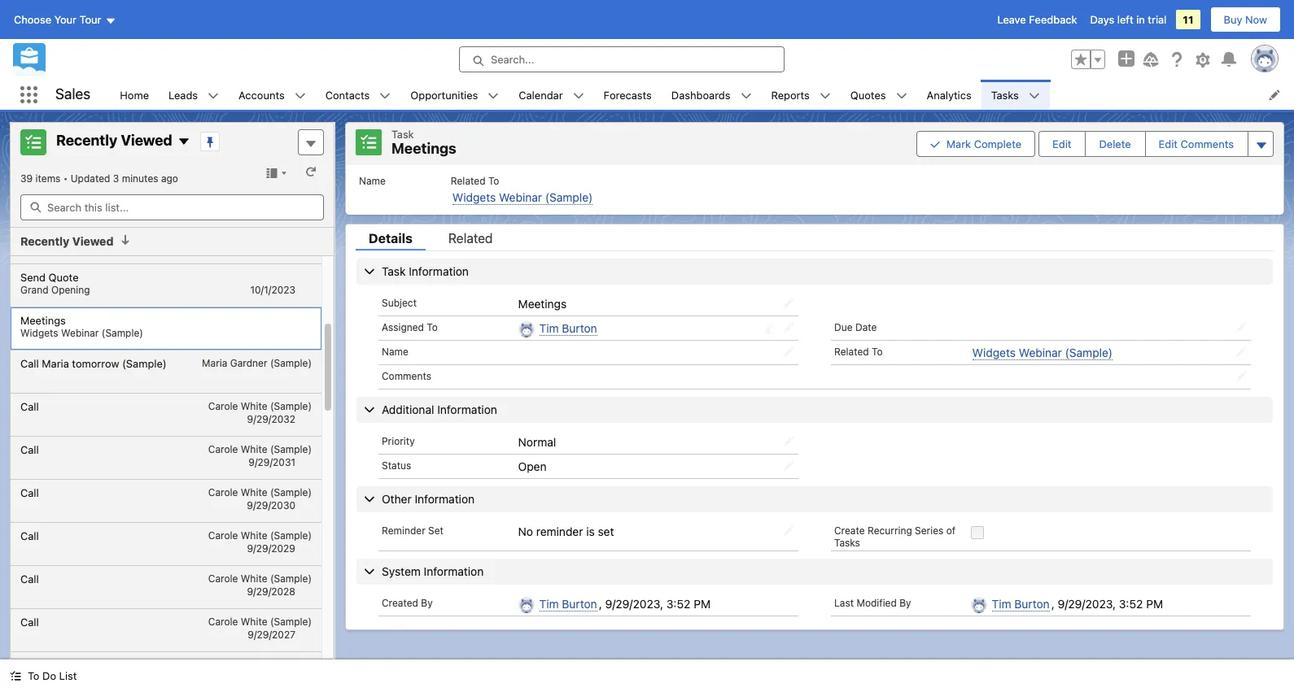 Task type: describe. For each thing, give the bounding box(es) containing it.
1 horizontal spatial widgets webinar (sample)
[[972, 346, 1113, 360]]

leave feedback link
[[998, 13, 1077, 26]]

tim burton link for created by
[[539, 597, 597, 612]]

now
[[1246, 13, 1267, 26]]

status
[[382, 460, 411, 472]]

text default image inside to do list button
[[10, 671, 21, 682]]

9/29/2027
[[248, 629, 296, 641]]

related for related
[[448, 231, 493, 245]]

meetings inside recently viewed|tasks|list view element
[[20, 314, 66, 327]]

tasks list item
[[982, 80, 1050, 110]]

calendar
[[519, 88, 563, 101]]

text default image inside recently viewed|tasks|list view element
[[177, 135, 190, 149]]

1 vertical spatial name
[[382, 346, 409, 358]]

task information
[[382, 264, 469, 278]]

mark complete
[[947, 137, 1022, 150]]

1 by from the left
[[421, 597, 433, 610]]

carole for 9/29/2029
[[208, 530, 238, 542]]

9/29/2029
[[247, 543, 296, 555]]

9/29/2023, for last modified by
[[1058, 597, 1116, 611]]

leads link
[[159, 80, 208, 110]]

carole for 9/29/2031
[[208, 443, 238, 455]]

subject
[[382, 297, 417, 309]]

due
[[834, 321, 853, 333]]

create recurring series of tasks
[[834, 525, 956, 549]]

edit for edit
[[1053, 137, 1072, 150]]

created by
[[382, 597, 433, 610]]

carole for 9/29/2028
[[208, 573, 238, 585]]

buy now button
[[1210, 7, 1281, 33]]

text default image inside opportunities list item
[[488, 90, 499, 102]]

39 items • updated 3 minutes ago
[[20, 173, 178, 185]]

opportunities link
[[401, 80, 488, 110]]

accounts
[[239, 88, 285, 101]]

dashboards link
[[662, 80, 740, 110]]

burton for last modified by
[[1015, 597, 1050, 611]]

to do list button
[[0, 660, 87, 693]]

information for other information
[[415, 492, 475, 506]]

analytics
[[927, 88, 972, 101]]

call maria tomorrow (sample)
[[20, 357, 167, 370]]

buy
[[1224, 13, 1243, 26]]

your
[[54, 13, 77, 26]]

burton for created by
[[562, 597, 597, 611]]

Search Recently Viewed list view. search field
[[20, 195, 324, 221]]

text default image for accounts
[[294, 90, 306, 102]]

task for information
[[382, 264, 406, 278]]

send
[[20, 271, 46, 284]]

related for related to widgets webinar (sample)
[[451, 175, 486, 187]]

delete button
[[1086, 132, 1144, 156]]

tasks link
[[982, 80, 1029, 110]]

no reminder is set
[[518, 525, 614, 539]]

related to widgets webinar (sample)
[[451, 175, 593, 204]]

normal
[[518, 435, 556, 449]]

3
[[113, 173, 119, 185]]

series
[[915, 525, 944, 537]]

other information button
[[357, 487, 1273, 513]]

webinar inside related to widgets webinar (sample)
[[499, 190, 542, 204]]

call for 9/29/2027
[[20, 616, 39, 629]]

1 vertical spatial widgets webinar (sample) link
[[972, 346, 1113, 360]]

10/1/2023
[[250, 284, 296, 296]]

webinar inside recently viewed|tasks|list view element
[[61, 327, 99, 339]]

39
[[20, 173, 33, 185]]

tim burton link for last modified by
[[992, 597, 1050, 612]]

of
[[946, 525, 956, 537]]

carole white (sample) for 9/29/2030
[[208, 486, 312, 499]]

minutes
[[122, 173, 158, 185]]

edit for edit comments
[[1159, 137, 1178, 150]]

system information button
[[357, 559, 1273, 585]]

dashboards list item
[[662, 80, 762, 110]]

9/29/2023, for created by
[[605, 597, 663, 611]]

mark
[[947, 137, 971, 150]]

recently viewed|tasks|list view element
[[10, 122, 335, 693]]

list containing home
[[110, 80, 1294, 110]]

tasks inside create recurring series of tasks
[[834, 537, 860, 549]]

carole white (sample) for 9/29/2029
[[208, 530, 312, 542]]

other information
[[382, 492, 475, 506]]

quote
[[48, 271, 79, 284]]

to for related to
[[872, 346, 883, 358]]

call for 9/29/2032
[[20, 400, 39, 413]]

contacts link
[[316, 80, 380, 110]]

0 vertical spatial meetings
[[392, 140, 457, 157]]

0 vertical spatial recently viewed
[[56, 132, 172, 149]]

mark complete button
[[917, 131, 1036, 157]]

do
[[42, 670, 56, 683]]

grand opening
[[20, 284, 90, 296]]

details link
[[356, 231, 426, 250]]

complete
[[974, 137, 1022, 150]]

system information
[[382, 565, 484, 579]]

contacts
[[325, 88, 370, 101]]

tim for last modified by
[[992, 597, 1012, 611]]

leads list item
[[159, 80, 229, 110]]

widgets inside recently viewed|tasks|list view element
[[20, 327, 58, 339]]

search... button
[[459, 46, 785, 72]]

additional information
[[382, 403, 497, 417]]

call for 9/29/2029
[[20, 530, 39, 543]]

calendar list item
[[509, 80, 594, 110]]

information for additional information
[[437, 403, 497, 417]]

analytics link
[[917, 80, 982, 110]]

recently viewed status
[[20, 173, 71, 185]]

none search field inside recently viewed|tasks|list view element
[[20, 195, 324, 221]]

leave
[[998, 13, 1026, 26]]

call for 9/29/2031
[[20, 443, 39, 456]]

home link
[[110, 80, 159, 110]]

leave feedback
[[998, 13, 1077, 26]]

7 carole from the top
[[208, 659, 238, 671]]

forecasts link
[[594, 80, 662, 110]]

opportunities
[[411, 88, 478, 101]]

feedback
[[1029, 13, 1077, 26]]

forecasts
[[604, 88, 652, 101]]

8 call from the top
[[20, 659, 39, 672]]

text default image for reports
[[820, 90, 831, 102]]

0 horizontal spatial comments
[[382, 370, 431, 382]]

set
[[428, 525, 444, 537]]

additional information button
[[357, 397, 1273, 423]]

1 call from the top
[[20, 357, 39, 370]]

to inside button
[[28, 670, 39, 683]]

0 vertical spatial recently
[[56, 132, 118, 149]]

1 vertical spatial viewed
[[72, 234, 113, 248]]

list
[[59, 670, 77, 683]]

accounts link
[[229, 80, 294, 110]]

modified
[[857, 597, 897, 610]]

tim for created by
[[539, 597, 559, 611]]

text default image for tasks
[[1029, 90, 1040, 102]]

2 by from the left
[[900, 597, 911, 610]]

left
[[1118, 13, 1134, 26]]

reports link
[[762, 80, 820, 110]]



Task type: locate. For each thing, give the bounding box(es) containing it.
pm for created by
[[694, 597, 711, 611]]

2 white from the top
[[241, 443, 267, 455]]

2 carole white (sample) from the top
[[208, 443, 312, 455]]

9/29/2031
[[249, 456, 296, 468]]

9/29/2032
[[247, 413, 296, 425]]

0 horizontal spatial pm
[[694, 597, 711, 611]]

information for system information
[[424, 565, 484, 579]]

, 9/29/2023, 3:52 pm for last modified by
[[1052, 597, 1163, 611]]

1 edit from the left
[[1053, 137, 1072, 150]]

viewed up 'quote'
[[72, 234, 113, 248]]

send quote
[[20, 271, 79, 284]]

carole white (sample) for 9/29/2032
[[208, 400, 312, 412]]

0 vertical spatial widgets webinar (sample) link
[[452, 190, 593, 205]]

white for 9/29/2027
[[241, 616, 267, 628]]

5 call from the top
[[20, 530, 39, 543]]

white up 9/29/2032
[[241, 400, 267, 412]]

white up 9/29/2027 at the left bottom of page
[[241, 616, 267, 628]]

white up the 9/29/2031
[[241, 443, 267, 455]]

3:52 for last modified by
[[1119, 597, 1143, 611]]

9/29/2030
[[247, 499, 296, 512]]

widgets webinar (sample) link inside list
[[452, 190, 593, 205]]

delete
[[1099, 137, 1131, 150]]

1 horizontal spatial 9/29/2023,
[[1058, 597, 1116, 611]]

carole white (sample) for 9/29/2027
[[208, 616, 312, 628]]

4 call from the top
[[20, 486, 39, 499]]

1 horizontal spatial edit
[[1159, 137, 1178, 150]]

choose your tour button
[[13, 7, 117, 33]]

3 carole white (sample) from the top
[[208, 486, 312, 499]]

1 horizontal spatial webinar
[[499, 190, 542, 204]]

recently up send quote
[[20, 234, 70, 248]]

carole white (sample) up 9/29/2032
[[208, 400, 312, 412]]

6 carole from the top
[[208, 616, 238, 628]]

edit inside button
[[1053, 137, 1072, 150]]

to left do in the left bottom of the page
[[28, 670, 39, 683]]

0 vertical spatial name
[[359, 175, 386, 187]]

1 9/29/2023, from the left
[[605, 597, 663, 611]]

1 horizontal spatial 3:52
[[1119, 597, 1143, 611]]

days
[[1090, 13, 1115, 26]]

task for meetings
[[392, 128, 414, 141]]

related link
[[435, 231, 506, 250]]

gardner
[[230, 357, 267, 369]]

quotes list item
[[841, 80, 917, 110]]

edit comments button
[[1146, 132, 1247, 156]]

to for assigned to
[[427, 321, 438, 333]]

, for last modified by
[[1052, 597, 1055, 611]]

1 maria from the left
[[42, 357, 69, 370]]

2 maria from the left
[[202, 357, 227, 369]]

task down opportunities
[[392, 128, 414, 141]]

1 3:52 from the left
[[667, 597, 691, 611]]

1 vertical spatial task
[[382, 264, 406, 278]]

carole white (sample) up 9/29/2029
[[208, 530, 312, 542]]

4 carole from the top
[[208, 530, 238, 542]]

information up set
[[415, 492, 475, 506]]

0 vertical spatial group
[[1071, 50, 1105, 69]]

3:52
[[667, 597, 691, 611], [1119, 597, 1143, 611]]

2 9/29/2023, from the left
[[1058, 597, 1116, 611]]

trial
[[1148, 13, 1167, 26]]

task inside task information dropdown button
[[382, 264, 406, 278]]

text default image inside tasks list item
[[1029, 90, 1040, 102]]

carole for 9/29/2027
[[208, 616, 238, 628]]

comments inside button
[[1181, 137, 1234, 150]]

tasks up the complete
[[991, 88, 1019, 101]]

last
[[834, 597, 854, 610]]

1 vertical spatial meetings
[[518, 297, 567, 311]]

0 horizontal spatial maria
[[42, 357, 69, 370]]

reminder set
[[382, 525, 444, 537]]

reports
[[771, 88, 810, 101]]

widgets webinar (sample)
[[20, 327, 143, 339], [972, 346, 1113, 360]]

task
[[392, 128, 414, 141], [382, 264, 406, 278]]

0 horizontal spatial webinar
[[61, 327, 99, 339]]

text default image
[[208, 90, 219, 102], [294, 90, 306, 102], [380, 90, 391, 102], [740, 90, 752, 102], [820, 90, 831, 102], [896, 90, 907, 102], [1029, 90, 1040, 102], [177, 135, 190, 149]]

task down details link in the top of the page
[[382, 264, 406, 278]]

1 horizontal spatial pm
[[1146, 597, 1163, 611]]

task information button
[[357, 258, 1273, 285]]

0 horizontal spatial , 9/29/2023, 3:52 pm
[[599, 597, 711, 611]]

carole white (sample) up the 9/29/2031
[[208, 443, 312, 455]]

reminder
[[536, 525, 583, 539]]

0 horizontal spatial widgets webinar (sample) link
[[452, 190, 593, 205]]

2 edit from the left
[[1159, 137, 1178, 150]]

related for related to
[[834, 346, 869, 358]]

0 horizontal spatial by
[[421, 597, 433, 610]]

(sample) inside widgets webinar (sample) link
[[1065, 346, 1113, 360]]

carole white (sample) for 9/29/2031
[[208, 443, 312, 455]]

dashboards
[[671, 88, 731, 101]]

by right created
[[421, 597, 433, 610]]

search...
[[491, 53, 534, 66]]

white for 9/29/2030
[[241, 486, 267, 499]]

, 9/29/2023, 3:52 pm
[[599, 597, 711, 611], [1052, 597, 1163, 611]]

text default image inside contacts 'list item'
[[380, 90, 391, 102]]

days left in trial
[[1090, 13, 1167, 26]]

4 white from the top
[[241, 530, 267, 542]]

3 carole from the top
[[208, 486, 238, 499]]

9/29/2028
[[247, 586, 296, 598]]

call for 9/29/2030
[[20, 486, 39, 499]]

1 horizontal spatial viewed
[[121, 132, 172, 149]]

carole white (sample) up 9/29/2027 at the left bottom of page
[[208, 616, 312, 628]]

1 vertical spatial group
[[917, 129, 1274, 158]]

3 white from the top
[[241, 486, 267, 499]]

1 horizontal spatial meetings
[[392, 140, 457, 157]]

•
[[63, 173, 68, 185]]

maria left tomorrow
[[42, 357, 69, 370]]

0 vertical spatial webinar
[[499, 190, 542, 204]]

maria left gardner
[[202, 357, 227, 369]]

tasks inside the tasks link
[[991, 88, 1019, 101]]

2 vertical spatial meetings
[[20, 314, 66, 327]]

tasks
[[991, 88, 1019, 101], [834, 537, 860, 549]]

information
[[409, 264, 469, 278], [437, 403, 497, 417], [415, 492, 475, 506], [424, 565, 484, 579]]

text default image right contacts
[[380, 90, 391, 102]]

1 vertical spatial tasks
[[834, 537, 860, 549]]

to for related to widgets webinar (sample)
[[488, 175, 499, 187]]

tim burton for created by
[[539, 597, 597, 611]]

text default image right calendar
[[573, 90, 584, 102]]

tomorrow
[[72, 357, 119, 370]]

home
[[120, 88, 149, 101]]

carole for 9/29/2032
[[208, 400, 238, 412]]

assigned to
[[382, 321, 438, 333]]

quotes
[[851, 88, 886, 101]]

1 horizontal spatial comments
[[1181, 137, 1234, 150]]

text default image down search recently viewed list view. 'search field'
[[120, 234, 131, 246]]

1 horizontal spatial ,
[[1052, 597, 1055, 611]]

0 vertical spatial comments
[[1181, 137, 1234, 150]]

system
[[382, 565, 421, 579]]

0 horizontal spatial viewed
[[72, 234, 113, 248]]

2 vertical spatial webinar
[[1019, 346, 1062, 360]]

1 , from the left
[[599, 597, 602, 611]]

pm for last modified by
[[1146, 597, 1163, 611]]

edit inside button
[[1159, 137, 1178, 150]]

widgets
[[452, 190, 496, 204], [20, 327, 58, 339], [972, 346, 1016, 360]]

2 , 9/29/2023, 3:52 pm from the left
[[1052, 597, 1163, 611]]

ago
[[161, 173, 178, 185]]

carole
[[208, 400, 238, 412], [208, 443, 238, 455], [208, 486, 238, 499], [208, 530, 238, 542], [208, 573, 238, 585], [208, 616, 238, 628], [208, 659, 238, 671]]

details
[[369, 231, 413, 245]]

7 call from the top
[[20, 616, 39, 629]]

3:52 for created by
[[667, 597, 691, 611]]

1 vertical spatial widgets
[[20, 327, 58, 339]]

accounts list item
[[229, 80, 316, 110]]

carole for 9/29/2030
[[208, 486, 238, 499]]

related
[[451, 175, 486, 187], [448, 231, 493, 245], [834, 346, 869, 358]]

leads
[[169, 88, 198, 101]]

related inside related link
[[448, 231, 493, 245]]

2 horizontal spatial meetings
[[518, 297, 567, 311]]

information down related link
[[409, 264, 469, 278]]

choose your tour
[[14, 13, 101, 26]]

0 vertical spatial widgets
[[452, 190, 496, 204]]

white up 9/29/2030
[[241, 486, 267, 499]]

0 vertical spatial widgets webinar (sample)
[[20, 327, 143, 339]]

, 9/29/2023, 3:52 pm for created by
[[599, 597, 711, 611]]

choose
[[14, 13, 51, 26]]

text default image inside reports list item
[[820, 90, 831, 102]]

widgets webinar (sample) list
[[346, 165, 1284, 215]]

2 vertical spatial related
[[834, 346, 869, 358]]

text default image left do in the left bottom of the page
[[10, 671, 21, 682]]

7 carole white (sample) from the top
[[208, 659, 312, 671]]

widgets inside related to widgets webinar (sample)
[[452, 190, 496, 204]]

related up task information
[[448, 231, 493, 245]]

group containing mark complete
[[917, 129, 1274, 158]]

0 horizontal spatial edit
[[1053, 137, 1072, 150]]

name down assigned
[[382, 346, 409, 358]]

6 white from the top
[[241, 616, 267, 628]]

group
[[1071, 50, 1105, 69], [917, 129, 1274, 158]]

related inside related to widgets webinar (sample)
[[451, 175, 486, 187]]

text default image inside leads list item
[[208, 90, 219, 102]]

edit button
[[1040, 132, 1085, 156]]

recently up "updated"
[[56, 132, 118, 149]]

by
[[421, 597, 433, 610], [900, 597, 911, 610]]

sales
[[55, 86, 91, 103]]

1 vertical spatial widgets webinar (sample)
[[972, 346, 1113, 360]]

carole white (sample) up 9/29/2030
[[208, 486, 312, 499]]

other
[[382, 492, 412, 506]]

information right additional
[[437, 403, 497, 417]]

text default image up ago
[[177, 135, 190, 149]]

1 carole from the top
[[208, 400, 238, 412]]

to inside related to widgets webinar (sample)
[[488, 175, 499, 187]]

1 vertical spatial recently
[[20, 234, 70, 248]]

contacts list item
[[316, 80, 401, 110]]

text default image right the leads on the top
[[208, 90, 219, 102]]

list
[[110, 80, 1294, 110]]

text default image inside accounts list item
[[294, 90, 306, 102]]

2 carole from the top
[[208, 443, 238, 455]]

1 horizontal spatial , 9/29/2023, 3:52 pm
[[1052, 597, 1163, 611]]

tour
[[79, 13, 101, 26]]

to down date
[[872, 346, 883, 358]]

None search field
[[20, 195, 324, 221]]

2 horizontal spatial webinar
[[1019, 346, 1062, 360]]

viewed up minutes
[[121, 132, 172, 149]]

white for 9/29/2028
[[241, 573, 267, 585]]

text default image inside the "dashboards" list item
[[740, 90, 752, 102]]

white for 9/29/2029
[[241, 530, 267, 542]]

task meetings
[[392, 128, 457, 157]]

1 vertical spatial webinar
[[61, 327, 99, 339]]

0 horizontal spatial widgets
[[20, 327, 58, 339]]

1 white from the top
[[241, 400, 267, 412]]

carole white (sample) up 9/29/2028
[[208, 573, 312, 585]]

text default image right accounts
[[294, 90, 306, 102]]

6 call from the top
[[20, 573, 39, 586]]

white up 9/29/2029
[[241, 530, 267, 542]]

white up 9/29/2028
[[241, 573, 267, 585]]

opportunities list item
[[401, 80, 509, 110]]

text default image inside quotes list item
[[896, 90, 907, 102]]

task inside task meetings
[[392, 128, 414, 141]]

text default image right "quotes"
[[896, 90, 907, 102]]

created
[[382, 597, 418, 610]]

text default image down search...
[[488, 90, 499, 102]]

tim burton link
[[539, 321, 597, 336], [539, 597, 597, 612], [992, 597, 1050, 612]]

tim burton for last modified by
[[992, 597, 1050, 611]]

text default image inside recently viewed|tasks|list view element
[[120, 234, 131, 246]]

1 vertical spatial comments
[[382, 370, 431, 382]]

updated
[[71, 173, 110, 185]]

opening
[[51, 284, 90, 296]]

11
[[1183, 13, 1194, 26]]

related down task meetings
[[451, 175, 486, 187]]

7 white from the top
[[241, 659, 267, 671]]

by right the modified
[[900, 597, 911, 610]]

create
[[834, 525, 865, 537]]

information down set
[[424, 565, 484, 579]]

call
[[20, 357, 39, 370], [20, 400, 39, 413], [20, 443, 39, 456], [20, 486, 39, 499], [20, 530, 39, 543], [20, 573, 39, 586], [20, 616, 39, 629], [20, 659, 39, 672]]

due date
[[834, 321, 877, 333]]

5 white from the top
[[241, 573, 267, 585]]

is
[[586, 525, 595, 539]]

name up details
[[359, 175, 386, 187]]

recently
[[56, 132, 118, 149], [20, 234, 70, 248]]

0 vertical spatial task
[[392, 128, 414, 141]]

recently viewed up 'quote'
[[20, 234, 113, 248]]

0 horizontal spatial widgets webinar (sample)
[[20, 327, 143, 339]]

no
[[518, 525, 533, 539]]

date
[[856, 321, 877, 333]]

1 vertical spatial recently viewed
[[20, 234, 113, 248]]

1 vertical spatial related
[[448, 231, 493, 245]]

open
[[518, 460, 547, 474]]

white down 9/29/2027 at the left bottom of page
[[241, 659, 267, 671]]

1 carole white (sample) from the top
[[208, 400, 312, 412]]

text default image right reports
[[820, 90, 831, 102]]

3 call from the top
[[20, 443, 39, 456]]

2 vertical spatial widgets
[[972, 346, 1016, 360]]

carole white (sample) down 9/29/2027 at the left bottom of page
[[208, 659, 312, 671]]

0 horizontal spatial 9/29/2023,
[[605, 597, 663, 611]]

text default image
[[488, 90, 499, 102], [573, 90, 584, 102], [120, 234, 131, 246], [10, 671, 21, 682]]

set
[[598, 525, 614, 539]]

text default image inside calendar list item
[[573, 90, 584, 102]]

, for created by
[[599, 597, 602, 611]]

text default image for contacts
[[380, 90, 391, 102]]

2 call from the top
[[20, 400, 39, 413]]

name inside the widgets webinar (sample) list
[[359, 175, 386, 187]]

5 carole white (sample) from the top
[[208, 573, 312, 585]]

recently viewed up 3
[[56, 132, 172, 149]]

0 horizontal spatial ,
[[599, 597, 602, 611]]

0 horizontal spatial tasks
[[834, 537, 860, 549]]

white for 9/29/2031
[[241, 443, 267, 455]]

0 horizontal spatial meetings
[[20, 314, 66, 327]]

edit left delete
[[1053, 137, 1072, 150]]

0 horizontal spatial 3:52
[[667, 597, 691, 611]]

text default image left reports link
[[740, 90, 752, 102]]

white for 9/29/2032
[[241, 400, 267, 412]]

1 horizontal spatial maria
[[202, 357, 227, 369]]

1 horizontal spatial tasks
[[991, 88, 1019, 101]]

to right assigned
[[427, 321, 438, 333]]

to up related link
[[488, 175, 499, 187]]

maria
[[42, 357, 69, 370], [202, 357, 227, 369]]

items
[[35, 173, 61, 185]]

5 carole from the top
[[208, 573, 238, 585]]

widgets webinar (sample) inside recently viewed|tasks|list view element
[[20, 327, 143, 339]]

2 , from the left
[[1052, 597, 1055, 611]]

6 carole white (sample) from the top
[[208, 616, 312, 628]]

quotes link
[[841, 80, 896, 110]]

4 carole white (sample) from the top
[[208, 530, 312, 542]]

0 vertical spatial tasks
[[991, 88, 1019, 101]]

edit right delete
[[1159, 137, 1178, 150]]

related down due date
[[834, 346, 869, 358]]

(sample) inside related to widgets webinar (sample)
[[545, 190, 593, 204]]

2 horizontal spatial widgets
[[972, 346, 1016, 360]]

1 horizontal spatial widgets webinar (sample) link
[[972, 346, 1113, 360]]

information for task information
[[409, 264, 469, 278]]

text default image for dashboards
[[740, 90, 752, 102]]

1 horizontal spatial by
[[900, 597, 911, 610]]

0 vertical spatial viewed
[[121, 132, 172, 149]]

2 pm from the left
[[1146, 597, 1163, 611]]

1 pm from the left
[[694, 597, 711, 611]]

white
[[241, 400, 267, 412], [241, 443, 267, 455], [241, 486, 267, 499], [241, 530, 267, 542], [241, 573, 267, 585], [241, 616, 267, 628], [241, 659, 267, 671]]

buy now
[[1224, 13, 1267, 26]]

to
[[488, 175, 499, 187], [427, 321, 438, 333], [872, 346, 883, 358], [28, 670, 39, 683]]

text default image up edit button
[[1029, 90, 1040, 102]]

tasks up system information dropdown button at the bottom of page
[[834, 537, 860, 549]]

1 , 9/29/2023, 3:52 pm from the left
[[599, 597, 711, 611]]

carole white (sample) for 9/29/2028
[[208, 573, 312, 585]]

call for 9/29/2028
[[20, 573, 39, 586]]

comments
[[1181, 137, 1234, 150], [382, 370, 431, 382]]

text default image for quotes
[[896, 90, 907, 102]]

carole white (sample)
[[208, 400, 312, 412], [208, 443, 312, 455], [208, 486, 312, 499], [208, 530, 312, 542], [208, 573, 312, 585], [208, 616, 312, 628], [208, 659, 312, 671]]

1 horizontal spatial widgets
[[452, 190, 496, 204]]

text default image for leads
[[208, 90, 219, 102]]

0 vertical spatial related
[[451, 175, 486, 187]]

reports list item
[[762, 80, 841, 110]]

grand
[[20, 284, 48, 296]]

2 3:52 from the left
[[1119, 597, 1143, 611]]



Task type: vqa. For each thing, say whether or not it's contained in the screenshot.
tasks in Create Recurring Series of Tasks
yes



